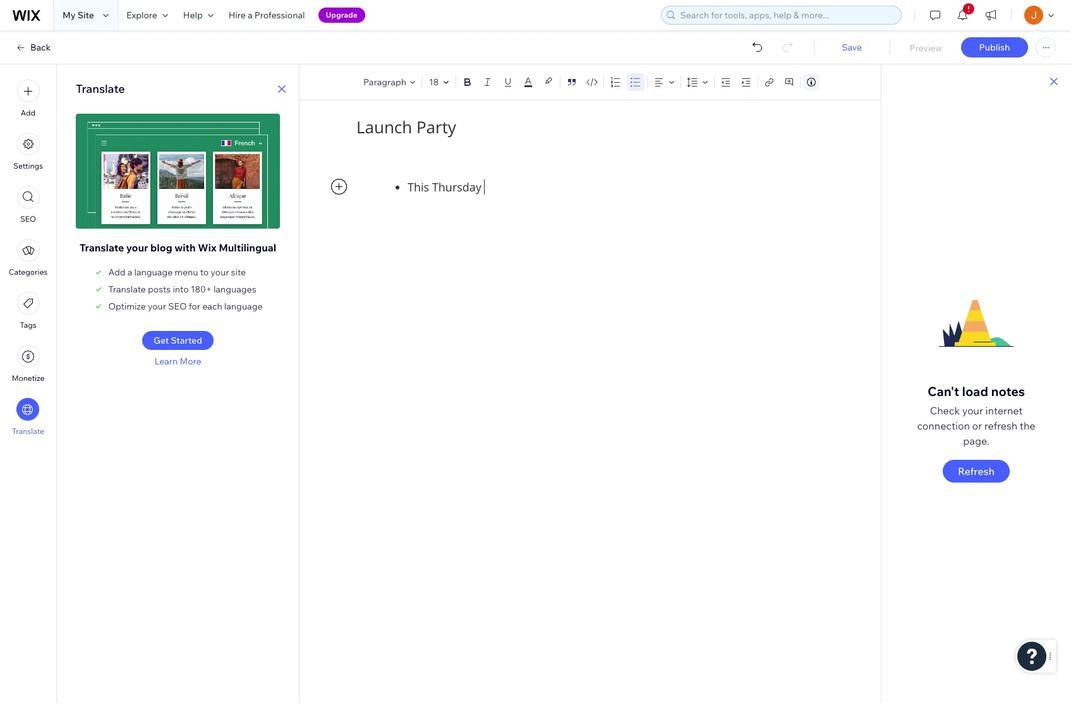 Task type: describe. For each thing, give the bounding box(es) containing it.
paragraph
[[363, 76, 406, 88]]

my site
[[63, 9, 94, 21]]

get started button
[[142, 331, 214, 350]]

publish button
[[961, 37, 1028, 58]]

180+
[[191, 284, 212, 295]]

can't load notes check your internet connection or refresh the page.
[[917, 383, 1036, 447]]

this
[[408, 179, 429, 195]]

settings
[[13, 161, 43, 171]]

hire a professional link
[[221, 0, 313, 30]]

add button
[[17, 80, 39, 118]]

to
[[200, 267, 209, 278]]

Search for tools, apps, help & more... field
[[677, 6, 897, 24]]

hire a professional
[[229, 9, 305, 21]]

settings button
[[13, 133, 43, 171]]

add for add
[[21, 108, 35, 118]]

translate inside add a language menu to your site translate posts into 180+ languages optimize your seo for each language
[[108, 284, 146, 295]]

0 horizontal spatial language
[[134, 267, 173, 278]]

site
[[78, 9, 94, 21]]

posts
[[148, 284, 171, 295]]

your inside can't load notes check your internet connection or refresh the page.
[[962, 404, 983, 417]]

tags button
[[17, 292, 39, 330]]

add a language menu to your site translate posts into 180+ languages optimize your seo for each language
[[108, 267, 263, 312]]

can't
[[928, 383, 959, 399]]

a for language
[[127, 267, 132, 278]]

translate button
[[12, 398, 44, 436]]

a for professional
[[248, 9, 253, 21]]

internet
[[986, 404, 1023, 417]]

This Thursday text field
[[356, 152, 824, 452]]

your right to
[[211, 267, 229, 278]]

thursday
[[432, 179, 482, 195]]

seo button
[[17, 186, 39, 224]]

with
[[175, 241, 196, 254]]

page.
[[963, 434, 990, 447]]

multilingual
[[219, 241, 276, 254]]

learn more button
[[154, 356, 201, 367]]

monetize button
[[12, 345, 44, 383]]

explore
[[126, 9, 157, 21]]

blog
[[150, 241, 172, 254]]

menu containing add
[[0, 72, 56, 444]]

your left blog
[[126, 241, 148, 254]]



Task type: locate. For each thing, give the bounding box(es) containing it.
for
[[189, 301, 200, 312]]

a
[[248, 9, 253, 21], [127, 267, 132, 278]]

seo left for
[[168, 301, 187, 312]]

a right hire
[[248, 9, 253, 21]]

help button
[[176, 0, 221, 30]]

languages
[[214, 284, 256, 295]]

get started
[[154, 335, 202, 346]]

1 horizontal spatial language
[[224, 301, 263, 312]]

optimize
[[108, 301, 146, 312]]

0 horizontal spatial add
[[21, 108, 35, 118]]

add up optimize
[[108, 267, 125, 278]]

back button
[[15, 42, 51, 53]]

plugin toolbar image
[[331, 179, 347, 195]]

1 vertical spatial language
[[224, 301, 263, 312]]

0 vertical spatial add
[[21, 108, 35, 118]]

publish
[[979, 42, 1010, 53]]

refresh button
[[943, 460, 1010, 483]]

check
[[930, 404, 960, 417]]

add inside button
[[21, 108, 35, 118]]

into
[[173, 284, 189, 295]]

refresh
[[984, 419, 1018, 432]]

0 vertical spatial seo
[[20, 214, 36, 224]]

notes
[[991, 383, 1025, 399]]

or
[[972, 419, 982, 432]]

help
[[183, 9, 203, 21]]

1 vertical spatial add
[[108, 267, 125, 278]]

seo inside button
[[20, 214, 36, 224]]

1 vertical spatial a
[[127, 267, 132, 278]]

None field
[[428, 76, 440, 88]]

your up the or
[[962, 404, 983, 417]]

hire
[[229, 9, 246, 21]]

upgrade
[[326, 10, 358, 20]]

site
[[231, 267, 246, 278]]

add
[[21, 108, 35, 118], [108, 267, 125, 278]]

language up posts on the top left of the page
[[134, 267, 173, 278]]

seo
[[20, 214, 36, 224], [168, 301, 187, 312]]

a up optimize
[[127, 267, 132, 278]]

categories button
[[9, 239, 48, 277]]

monetize
[[12, 373, 44, 383]]

more
[[180, 356, 201, 367]]

upgrade button
[[318, 8, 365, 23]]

0 horizontal spatial seo
[[20, 214, 36, 224]]

seo inside add a language menu to your site translate posts into 180+ languages optimize your seo for each language
[[168, 301, 187, 312]]

categories
[[9, 267, 48, 277]]

my
[[63, 9, 76, 21]]

0 vertical spatial language
[[134, 267, 173, 278]]

translate your blog with wix multilingual
[[80, 241, 276, 254]]

learn more
[[154, 356, 201, 367]]

load
[[962, 383, 988, 399]]

paragraph button
[[361, 73, 419, 91]]

1 horizontal spatial seo
[[168, 301, 187, 312]]

menu
[[0, 72, 56, 444]]

tags
[[20, 320, 36, 330]]

1 horizontal spatial add
[[108, 267, 125, 278]]

started
[[171, 335, 202, 346]]

learn
[[154, 356, 178, 367]]

refresh
[[958, 465, 995, 477]]

0 horizontal spatial a
[[127, 267, 132, 278]]

translate
[[76, 82, 125, 96], [80, 241, 124, 254], [108, 284, 146, 295], [12, 427, 44, 436]]

a inside add a language menu to your site translate posts into 180+ languages optimize your seo for each language
[[127, 267, 132, 278]]

add for add a language menu to your site translate posts into 180+ languages optimize your seo for each language
[[108, 267, 125, 278]]

wix
[[198, 241, 217, 254]]

0 vertical spatial a
[[248, 9, 253, 21]]

1 horizontal spatial a
[[248, 9, 253, 21]]

the
[[1020, 419, 1036, 432]]

professional
[[254, 9, 305, 21]]

language
[[134, 267, 173, 278], [224, 301, 263, 312]]

connection
[[917, 419, 970, 432]]

language down languages
[[224, 301, 263, 312]]

this thursday
[[408, 179, 484, 195]]

menu
[[175, 267, 198, 278]]

back
[[30, 42, 51, 53]]

your down posts on the top left of the page
[[148, 301, 166, 312]]

each
[[202, 301, 222, 312]]

seo up categories button
[[20, 214, 36, 224]]

add inside add a language menu to your site translate posts into 180+ languages optimize your seo for each language
[[108, 267, 125, 278]]

1 vertical spatial seo
[[168, 301, 187, 312]]

get
[[154, 335, 169, 346]]

save button
[[826, 42, 877, 53]]

save
[[842, 42, 862, 53]]

your
[[126, 241, 148, 254], [211, 267, 229, 278], [148, 301, 166, 312], [962, 404, 983, 417]]

add up settings button
[[21, 108, 35, 118]]

Add a Catchy Title text field
[[356, 116, 815, 138]]



Task type: vqa. For each thing, say whether or not it's contained in the screenshot.
the leftmost Language
yes



